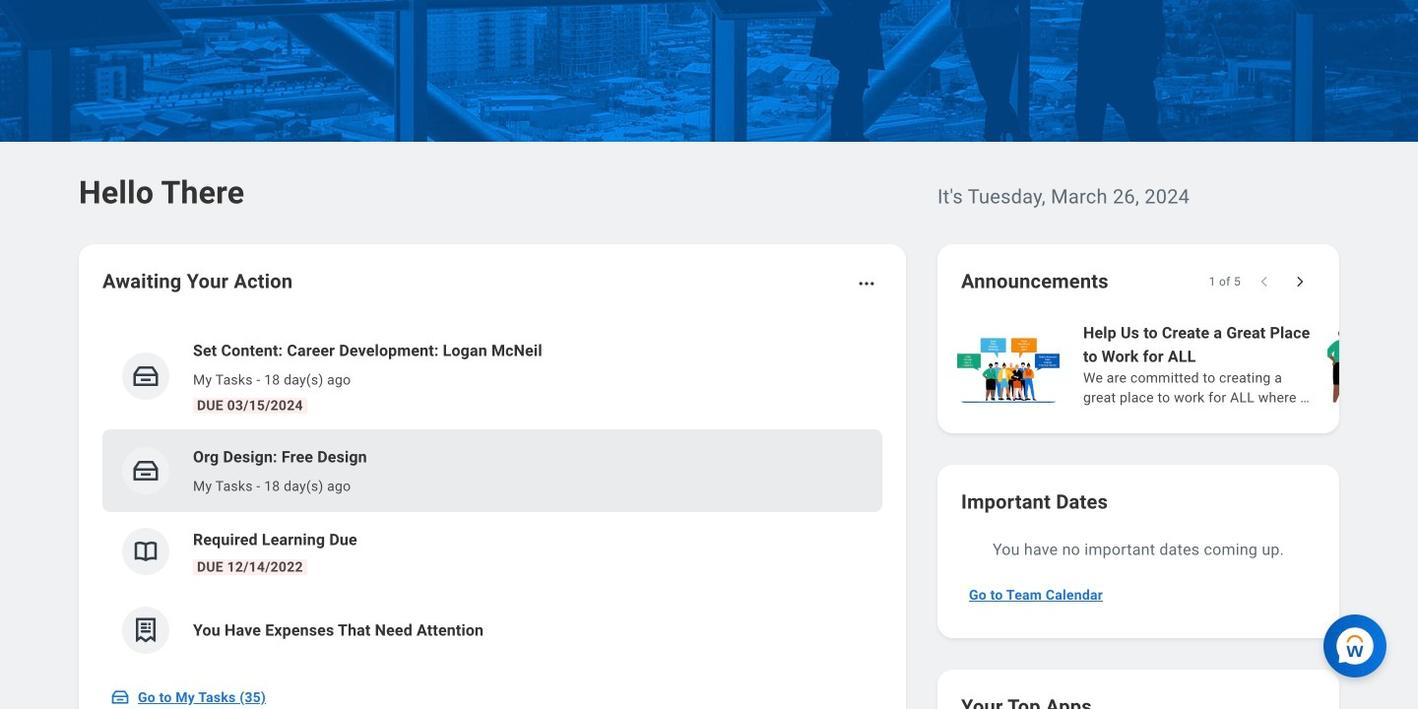 Task type: vqa. For each thing, say whether or not it's contained in the screenshot.
'related actions' 'icon'
yes



Task type: locate. For each thing, give the bounding box(es) containing it.
inbox image
[[131, 362, 161, 391], [110, 688, 130, 708]]

status
[[1210, 274, 1242, 290]]

chevron left small image
[[1255, 272, 1275, 292]]

book open image
[[131, 537, 161, 567]]

list
[[954, 319, 1419, 410], [102, 323, 883, 670]]

dashboard expenses image
[[131, 616, 161, 645]]

1 vertical spatial inbox image
[[110, 688, 130, 708]]

1 horizontal spatial list
[[954, 319, 1419, 410]]

0 vertical spatial inbox image
[[131, 362, 161, 391]]

1 horizontal spatial inbox image
[[131, 362, 161, 391]]

inbox image inside list
[[131, 362, 161, 391]]



Task type: describe. For each thing, give the bounding box(es) containing it.
chevron right small image
[[1291, 272, 1311, 292]]

inbox image
[[131, 456, 161, 486]]

0 horizontal spatial inbox image
[[110, 688, 130, 708]]

0 horizontal spatial list
[[102, 323, 883, 670]]

related actions image
[[857, 274, 877, 294]]



